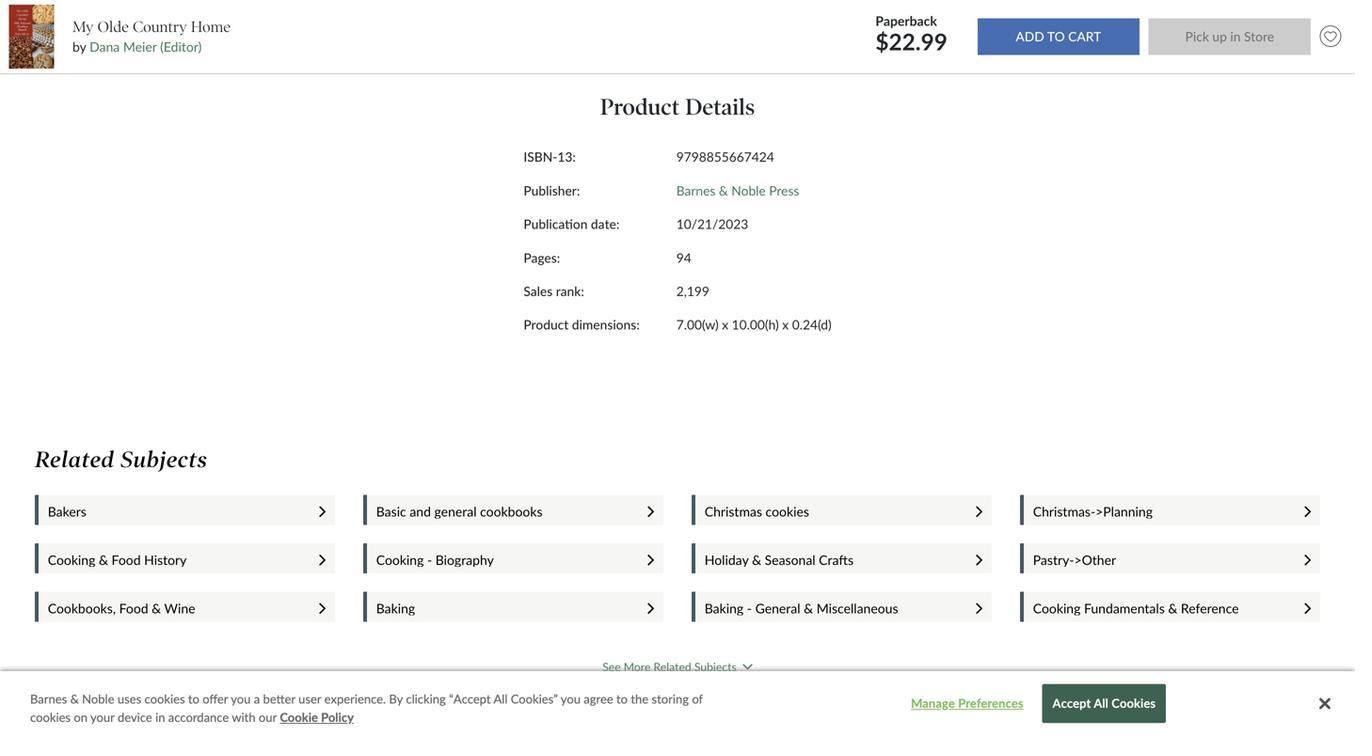 Task type: locate. For each thing, give the bounding box(es) containing it.
noble inside barnes & noble uses cookies to offer you a better user experience. by clicking "accept all cookies" you agree to the storing of cookies on your device in accordance with our
[[82, 692, 114, 707]]

all right the accept
[[1094, 697, 1109, 712]]

paperback $22.99
[[876, 13, 953, 55]]

pages:
[[524, 250, 560, 266]]

&
[[719, 183, 728, 198], [99, 552, 108, 568], [752, 552, 761, 568], [152, 601, 161, 617], [804, 601, 813, 617], [1168, 601, 1178, 617], [70, 692, 79, 707]]

baking for baking - general & miscellaneous
[[705, 601, 744, 617]]

0 horizontal spatial subjects
[[121, 447, 208, 474]]

product details tab panel
[[349, 65, 1006, 379]]

baking
[[376, 601, 415, 617], [705, 601, 744, 617]]

None submit
[[978, 18, 1140, 55], [1149, 18, 1311, 55], [978, 18, 1140, 55], [1149, 18, 1311, 55]]

better
[[263, 692, 295, 707]]

product down sales rank:
[[524, 317, 569, 333]]

pastry-
[[1033, 552, 1074, 568]]

barnes inside product details tab panel
[[676, 183, 716, 198]]

0 horizontal spatial to
[[188, 692, 199, 707]]

0 horizontal spatial baking
[[376, 601, 415, 617]]

all right '"accept'
[[494, 692, 508, 707]]

1 vertical spatial noble
[[82, 692, 114, 707]]

10/21/2023
[[676, 217, 749, 232]]

1 to from the left
[[188, 692, 199, 707]]

see
[[603, 661, 621, 674]]

x
[[722, 317, 729, 333], [782, 317, 789, 333]]

cooking down bakers
[[48, 552, 95, 568]]

food left wine
[[119, 601, 148, 617]]

history
[[144, 552, 187, 568]]

1 vertical spatial cookies
[[145, 692, 185, 707]]

subjects
[[121, 447, 208, 474], [694, 661, 737, 674]]

pastry->other link
[[1033, 552, 1286, 568]]

christmas cookies
[[705, 504, 809, 520]]

with
[[232, 711, 256, 726]]

offer
[[203, 692, 228, 707]]

all inside button
[[1094, 697, 1109, 712]]

0 horizontal spatial cookies
[[30, 711, 71, 726]]

barnes for barnes & noble uses cookies to offer you a better user experience. by clicking "accept all cookies" you agree to the storing of cookies on your device in accordance with our
[[30, 692, 67, 707]]

all inside barnes & noble uses cookies to offer you a better user experience. by clicking "accept all cookies" you agree to the storing of cookies on your device in accordance with our
[[494, 692, 508, 707]]

cooking down pastry-
[[1033, 601, 1081, 617]]

product left details
[[600, 93, 680, 121]]

noble
[[732, 183, 766, 198], [82, 692, 114, 707]]

holiday & seasonal crafts
[[705, 552, 854, 568]]

you left agree
[[561, 692, 581, 707]]

0 horizontal spatial product
[[524, 317, 569, 333]]

cookies up in
[[145, 692, 185, 707]]

baking - general & miscellaneous
[[705, 601, 898, 617]]

1 horizontal spatial x
[[782, 317, 789, 333]]

clicking
[[406, 692, 446, 707]]

to up the accordance
[[188, 692, 199, 707]]

product dimensions:
[[524, 317, 640, 333]]

x right 7.00(w) at the top of page
[[722, 317, 729, 333]]

reference
[[1181, 601, 1239, 617]]

0 vertical spatial -
[[427, 552, 432, 568]]

cookies left on
[[30, 711, 71, 726]]

1 vertical spatial subjects
[[694, 661, 737, 674]]

noble up your
[[82, 692, 114, 707]]

details
[[685, 93, 755, 121]]

2 baking from the left
[[705, 601, 744, 617]]

baking down cooking - biography
[[376, 601, 415, 617]]

paperback
[[876, 13, 937, 29]]

baking down the holiday
[[705, 601, 744, 617]]

& inside barnes & noble uses cookies to offer you a better user experience. by clicking "accept all cookies" you agree to the storing of cookies on your device in accordance with our
[[70, 692, 79, 707]]

cooking - biography link
[[376, 552, 629, 568]]

0 vertical spatial related
[[35, 447, 115, 474]]

my olde country home image
[[9, 5, 54, 69]]

privacy alert dialog
[[0, 672, 1355, 737]]

0 vertical spatial noble
[[732, 183, 766, 198]]

1 horizontal spatial all
[[1094, 697, 1109, 712]]

& up on
[[70, 692, 79, 707]]

see more related subjects
[[603, 661, 737, 674]]

0 horizontal spatial x
[[722, 317, 729, 333]]

you left 'a' at the bottom
[[231, 692, 251, 707]]

0.24(d)
[[792, 317, 832, 333]]

cooking fundamentals & reference
[[1033, 601, 1239, 617]]

x left 0.24(d)
[[782, 317, 789, 333]]

7.00(w) x 10.00(h) x 0.24(d)
[[676, 317, 832, 333]]

1 vertical spatial barnes
[[30, 692, 67, 707]]

0 horizontal spatial cooking
[[48, 552, 95, 568]]

2 vertical spatial cookies
[[30, 711, 71, 726]]

barnes & noble press link
[[676, 183, 799, 198]]

& down 9798855667424
[[719, 183, 728, 198]]

subjects up of
[[694, 661, 737, 674]]

sales rank:
[[524, 284, 584, 299]]

cookbooks,
[[48, 601, 116, 617]]

cooking - biography
[[376, 552, 494, 568]]

related up bakers
[[35, 447, 115, 474]]

2 horizontal spatial cookies
[[766, 504, 809, 520]]

accept all cookies
[[1053, 697, 1156, 712]]

2 horizontal spatial cooking
[[1033, 601, 1081, 617]]

>planning
[[1096, 504, 1153, 520]]

manage preferences button
[[909, 686, 1026, 723]]

1 horizontal spatial subjects
[[694, 661, 737, 674]]

1 x from the left
[[722, 317, 729, 333]]

sales
[[524, 284, 553, 299]]

1 vertical spatial product
[[524, 317, 569, 333]]

accordance
[[168, 711, 229, 726]]

fundamentals
[[1084, 601, 1165, 617]]

my olde country home by dana meier (editor)
[[72, 18, 231, 55]]

subjects up bakers "link"
[[121, 447, 208, 474]]

christmas->planning
[[1033, 504, 1153, 520]]

cookie policy
[[280, 711, 354, 726]]

1 horizontal spatial cooking
[[376, 552, 424, 568]]

- left general
[[747, 601, 752, 617]]

1 horizontal spatial you
[[561, 692, 581, 707]]

rank:
[[556, 284, 584, 299]]

meier
[[123, 39, 157, 55]]

to left the at the left of page
[[617, 692, 628, 707]]

isbn-13:
[[524, 149, 576, 165]]

see more related subjects link
[[603, 661, 753, 674]]

related up the storing
[[654, 661, 692, 674]]

1 horizontal spatial -
[[747, 601, 752, 617]]

pastry->other
[[1033, 552, 1116, 568]]

manage
[[911, 697, 955, 712]]

0 horizontal spatial you
[[231, 692, 251, 707]]

food
[[112, 552, 141, 568], [119, 601, 148, 617]]

policy
[[321, 711, 354, 726]]

cookies
[[766, 504, 809, 520], [145, 692, 185, 707], [30, 711, 71, 726]]

1 horizontal spatial to
[[617, 692, 628, 707]]

cookies up seasonal
[[766, 504, 809, 520]]

2 x from the left
[[782, 317, 789, 333]]

0 horizontal spatial noble
[[82, 692, 114, 707]]

>other
[[1074, 552, 1116, 568]]

"accept
[[449, 692, 491, 707]]

dana
[[89, 39, 120, 55]]

& left wine
[[152, 601, 161, 617]]

related subjects
[[35, 447, 208, 474]]

1 horizontal spatial product
[[600, 93, 680, 121]]

10.00(h)
[[732, 317, 779, 333]]

baking - general & miscellaneous link
[[705, 601, 958, 617]]

(editor)
[[160, 39, 202, 55]]

holiday & seasonal crafts link
[[705, 552, 958, 568]]

barnes
[[676, 183, 716, 198], [30, 692, 67, 707]]

add to wishlist image
[[1316, 21, 1346, 52]]

your
[[90, 711, 114, 726]]

0 vertical spatial product
[[600, 93, 680, 121]]

of
[[692, 692, 703, 707]]

0 vertical spatial barnes
[[676, 183, 716, 198]]

0 horizontal spatial -
[[427, 552, 432, 568]]

bakers
[[48, 504, 86, 520]]

1 horizontal spatial barnes
[[676, 183, 716, 198]]

1 horizontal spatial related
[[654, 661, 692, 674]]

publisher:
[[524, 183, 580, 198]]

barnes inside barnes & noble uses cookies to offer you a better user experience. by clicking "accept all cookies" you agree to the storing of cookies on your device in accordance with our
[[30, 692, 67, 707]]

barnes up "10/21/2023"
[[676, 183, 716, 198]]

1 horizontal spatial noble
[[732, 183, 766, 198]]

0 horizontal spatial barnes
[[30, 692, 67, 707]]

cooking
[[48, 552, 95, 568], [376, 552, 424, 568], [1033, 601, 1081, 617]]

accept
[[1053, 697, 1091, 712]]

you
[[231, 692, 251, 707], [561, 692, 581, 707]]

noble left 'press'
[[732, 183, 766, 198]]

2 to from the left
[[617, 692, 628, 707]]

olde
[[97, 18, 129, 36]]

barnes left uses
[[30, 692, 67, 707]]

cooking down basic
[[376, 552, 424, 568]]

- left biography
[[427, 552, 432, 568]]

0 horizontal spatial all
[[494, 692, 508, 707]]

1 baking from the left
[[376, 601, 415, 617]]

9798855667424
[[676, 149, 774, 165]]

0 vertical spatial subjects
[[121, 447, 208, 474]]

1 horizontal spatial baking
[[705, 601, 744, 617]]

noble inside product details tab panel
[[732, 183, 766, 198]]

cooking & food history link
[[48, 552, 301, 568]]

& up cookbooks, food & wine
[[99, 552, 108, 568]]

1 vertical spatial -
[[747, 601, 752, 617]]

product for product details
[[600, 93, 680, 121]]

$22.99
[[876, 28, 948, 55]]

& left reference
[[1168, 601, 1178, 617]]

country
[[133, 18, 187, 36]]

food left history
[[112, 552, 141, 568]]



Task type: vqa. For each thing, say whether or not it's contained in the screenshot.
Publication date:
yes



Task type: describe. For each thing, give the bounding box(es) containing it.
user
[[298, 692, 321, 707]]

by
[[72, 39, 86, 55]]

publication date:
[[524, 217, 620, 232]]

1 vertical spatial food
[[119, 601, 148, 617]]

0 vertical spatial food
[[112, 552, 141, 568]]

cookies
[[1112, 697, 1156, 712]]

13:
[[558, 149, 576, 165]]

device
[[118, 711, 152, 726]]

barnes for barnes & noble press
[[676, 183, 716, 198]]

cooking for cooking - biography
[[376, 552, 424, 568]]

basic and general cookbooks
[[376, 504, 543, 520]]

in
[[155, 711, 165, 726]]

on
[[74, 711, 88, 726]]

wine
[[164, 601, 195, 617]]

home
[[191, 18, 231, 36]]

0 vertical spatial cookies
[[766, 504, 809, 520]]

product for product dimensions:
[[524, 317, 569, 333]]

general
[[434, 504, 477, 520]]

preferences
[[958, 697, 1024, 712]]

crafts
[[819, 552, 854, 568]]

2 you from the left
[[561, 692, 581, 707]]

christmas->planning link
[[1033, 504, 1286, 520]]

cooking for cooking fundamentals & reference
[[1033, 601, 1081, 617]]

experience.
[[324, 692, 386, 707]]

by
[[389, 692, 403, 707]]

basic
[[376, 504, 406, 520]]

holiday
[[705, 552, 749, 568]]

dimensions:
[[572, 317, 640, 333]]

the
[[631, 692, 649, 707]]

my
[[72, 18, 94, 36]]

christmas cookies link
[[705, 504, 958, 520]]

product details
[[600, 93, 755, 121]]

baking for baking link
[[376, 601, 415, 617]]

baking link
[[376, 601, 629, 617]]

- for baking
[[747, 601, 752, 617]]

cooking & food history
[[48, 552, 187, 568]]

noble for uses
[[82, 692, 114, 707]]

& right the holiday
[[752, 552, 761, 568]]

our
[[259, 711, 277, 726]]

dana meier (editor) link
[[89, 39, 202, 55]]

barnes & noble press
[[676, 183, 799, 198]]

more
[[624, 661, 651, 674]]

cookbooks, food & wine
[[48, 601, 195, 617]]

date:
[[591, 217, 620, 232]]

1 vertical spatial related
[[654, 661, 692, 674]]

cookie policy link
[[280, 709, 354, 728]]

& right general
[[804, 601, 813, 617]]

1 you from the left
[[231, 692, 251, 707]]

7.00(w)
[[676, 317, 719, 333]]

& inside product details tab panel
[[719, 183, 728, 198]]

a
[[254, 692, 260, 707]]

cookbooks
[[480, 504, 543, 520]]

basic and general cookbooks link
[[376, 504, 629, 520]]

and
[[410, 504, 431, 520]]

miscellaneous
[[817, 601, 898, 617]]

94
[[676, 250, 692, 266]]

cooking fundamentals & reference link
[[1033, 601, 1286, 617]]

accept all cookies button
[[1042, 685, 1166, 724]]

christmas-
[[1033, 504, 1096, 520]]

cookies"
[[511, 692, 558, 707]]

cooking for cooking & food history
[[48, 552, 95, 568]]

publication
[[524, 217, 588, 232]]

- for cooking
[[427, 552, 432, 568]]

1 horizontal spatial cookies
[[145, 692, 185, 707]]

noble for press
[[732, 183, 766, 198]]

0 horizontal spatial related
[[35, 447, 115, 474]]

agree
[[584, 692, 613, 707]]

isbn-
[[524, 149, 558, 165]]

cookbooks, food & wine link
[[48, 601, 301, 617]]

general
[[755, 601, 801, 617]]

christmas
[[705, 504, 762, 520]]

storing
[[652, 692, 689, 707]]

biography
[[436, 552, 494, 568]]

press
[[769, 183, 799, 198]]

barnes & noble uses cookies to offer you a better user experience. by clicking "accept all cookies" you agree to the storing of cookies on your device in accordance with our
[[30, 692, 703, 726]]

cookie
[[280, 711, 318, 726]]

seasonal
[[765, 552, 816, 568]]



